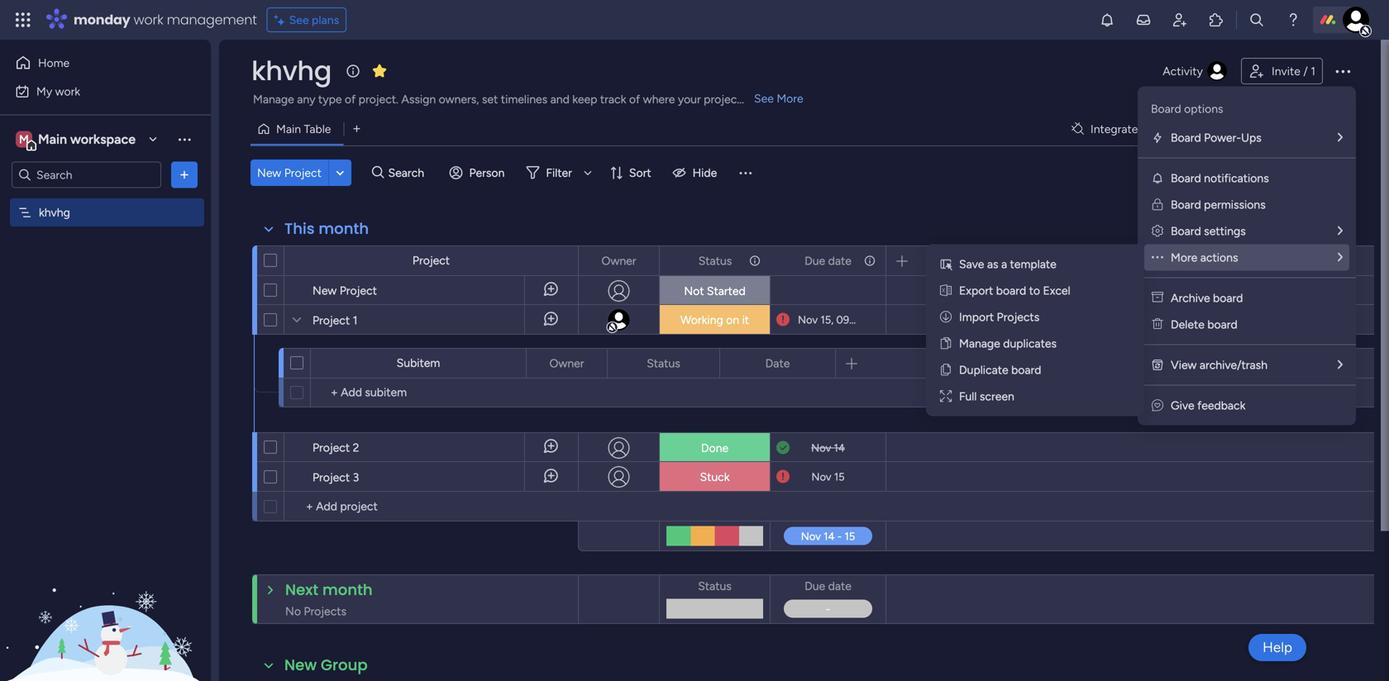 Task type: describe. For each thing, give the bounding box(es) containing it.
manage duplicates
[[959, 337, 1057, 351]]

next
[[285, 579, 318, 601]]

notifications
[[1204, 171, 1269, 185]]

project for project
[[413, 253, 450, 267]]

where
[[643, 92, 675, 106]]

more actions
[[1171, 251, 1238, 265]]

due date for 2nd due date field from the top
[[805, 579, 852, 593]]

and
[[550, 92, 570, 106]]

main workspace
[[38, 131, 136, 147]]

subitem
[[397, 356, 440, 370]]

any
[[297, 92, 315, 106]]

board for board power-ups
[[1171, 131, 1201, 145]]

column information image for due date
[[863, 254, 876, 267]]

not started
[[684, 284, 746, 298]]

board power-ups image
[[1151, 131, 1164, 144]]

more dots image
[[1152, 251, 1163, 265]]

template
[[1010, 257, 1057, 271]]

v2 user feedback image
[[1152, 399, 1163, 413]]

invite / 1 button
[[1241, 58, 1323, 84]]

filter button
[[520, 160, 598, 186]]

new project inside button
[[257, 166, 322, 180]]

project for project 1
[[313, 313, 350, 327]]

09:00
[[836, 313, 866, 327]]

inbox image
[[1135, 12, 1152, 28]]

v2 duplicate o image
[[941, 337, 951, 351]]

project for project 3
[[313, 470, 350, 485]]

1 inside button
[[1311, 64, 1316, 78]]

see for see plans
[[289, 13, 309, 27]]

nov 14
[[811, 442, 845, 455]]

help
[[1263, 639, 1292, 656]]

Date field
[[761, 354, 794, 373]]

screen
[[980, 389, 1014, 404]]

feedback
[[1197, 399, 1246, 413]]

plans
[[312, 13, 339, 27]]

new project button
[[251, 160, 328, 186]]

khvhg field
[[247, 53, 336, 89]]

see for see more
[[754, 91, 774, 105]]

invite members image
[[1172, 12, 1188, 28]]

import projects
[[959, 310, 1040, 324]]

monday work management
[[74, 10, 257, 29]]

more inside menu
[[1171, 251, 1198, 265]]

project 3
[[313, 470, 359, 485]]

2 due from the top
[[805, 579, 825, 593]]

help image
[[1285, 12, 1302, 28]]

activity
[[1163, 64, 1203, 78]]

group
[[321, 655, 368, 676]]

type
[[318, 92, 342, 106]]

due date for second due date field from the bottom of the page
[[805, 254, 852, 268]]

work for my
[[55, 84, 80, 98]]

nov 15
[[811, 470, 845, 484]]

filter
[[546, 166, 572, 180]]

1 vertical spatial owner
[[549, 356, 584, 370]]

0 horizontal spatial owner field
[[545, 354, 588, 373]]

save
[[959, 257, 984, 271]]

m
[[19, 132, 29, 146]]

integrate
[[1091, 122, 1138, 136]]

workspace options image
[[176, 131, 193, 147]]

menu image
[[737, 165, 753, 181]]

gary orlando image
[[1343, 7, 1369, 33]]

excel
[[1043, 284, 1070, 298]]

v2 delete line image
[[1152, 318, 1163, 332]]

automate
[[1256, 122, 1308, 136]]

stuck
[[700, 470, 730, 484]]

khvhg list box
[[0, 195, 211, 450]]

apps image
[[1208, 12, 1225, 28]]

dapulse archived image
[[1152, 291, 1163, 305]]

0 vertical spatial options image
[[1333, 61, 1353, 81]]

Search field
[[384, 161, 434, 184]]

project inside button
[[284, 166, 322, 180]]

duplicate
[[959, 363, 1008, 377]]

home
[[38, 56, 70, 70]]

project.
[[359, 92, 399, 106]]

board power-ups
[[1171, 131, 1262, 145]]

permissions
[[1204, 198, 1266, 212]]

invite / 1
[[1272, 64, 1316, 78]]

save as a template
[[959, 257, 1057, 271]]

management
[[167, 10, 257, 29]]

help button
[[1249, 634, 1306, 662]]

Next month field
[[281, 579, 377, 601]]

1 due date field from the top
[[801, 252, 856, 270]]

0 horizontal spatial options image
[[747, 247, 759, 275]]

delete board
[[1171, 318, 1238, 332]]

full
[[959, 389, 977, 404]]

to
[[1029, 284, 1040, 298]]

main for main workspace
[[38, 131, 67, 147]]

v2 done deadline image
[[776, 440, 790, 456]]

2
[[353, 441, 359, 455]]

board settings
[[1171, 224, 1246, 238]]

v2 fullscreen slim image
[[940, 389, 952, 404]]

set
[[482, 92, 498, 106]]

nov for nov 15
[[811, 470, 831, 484]]

board permissions
[[1171, 198, 1266, 212]]

my
[[36, 84, 52, 98]]

v2 permission outline image
[[1153, 198, 1163, 212]]

date for 2nd due date field from the top
[[828, 579, 852, 593]]

home button
[[10, 50, 178, 76]]

stands.
[[744, 92, 781, 106]]

your
[[678, 92, 701, 106]]

status for the topmost status field
[[698, 254, 732, 268]]

list arrow image for more actions
[[1338, 251, 1343, 263]]

view archive/trash
[[1171, 358, 1268, 372]]

manage for manage any type of project. assign owners, set timelines and keep track of where your project stands.
[[253, 92, 294, 106]]

assign
[[401, 92, 436, 106]]

main table button
[[251, 116, 344, 142]]

a
[[1001, 257, 1007, 271]]

activity button
[[1156, 58, 1234, 84]]

project for project 2
[[313, 441, 350, 455]]

track
[[600, 92, 626, 106]]

import from excel template outline image
[[940, 284, 952, 298]]

project
[[704, 92, 741, 106]]

person button
[[443, 160, 515, 186]]

board for board notifications
[[1171, 171, 1201, 185]]

1 vertical spatial new project
[[313, 284, 377, 298]]

sort
[[629, 166, 651, 180]]

board for board options
[[1151, 102, 1181, 116]]

sort button
[[603, 160, 661, 186]]

archive
[[1171, 291, 1210, 305]]

date
[[765, 356, 790, 370]]

select product image
[[15, 12, 31, 28]]

1 of from the left
[[345, 92, 356, 106]]

power-
[[1204, 131, 1241, 145]]

v2 search image
[[372, 164, 384, 182]]

owners,
[[439, 92, 479, 106]]



Task type: locate. For each thing, give the bounding box(es) containing it.
main
[[276, 122, 301, 136], [38, 131, 67, 147]]

list arrow image for board settings
[[1338, 225, 1343, 237]]

give
[[1171, 399, 1195, 413]]

work inside button
[[55, 84, 80, 98]]

0 vertical spatial status
[[698, 254, 732, 268]]

New Group field
[[280, 655, 372, 676]]

options image up it
[[747, 247, 759, 275]]

0 vertical spatial v2 overdue deadline image
[[776, 312, 790, 328]]

give feedback
[[1171, 399, 1246, 413]]

see inside see plans button
[[289, 13, 309, 27]]

export
[[959, 284, 993, 298]]

column information image up "am"
[[863, 254, 876, 267]]

1 vertical spatial owner field
[[545, 354, 588, 373]]

manage for manage duplicates
[[959, 337, 1000, 351]]

0 vertical spatial more
[[777, 91, 803, 105]]

1 due from the top
[[805, 254, 825, 268]]

1 vertical spatial v2 overdue deadline image
[[776, 469, 790, 485]]

new inside button
[[257, 166, 281, 180]]

menu containing board options
[[1138, 86, 1356, 425]]

0 horizontal spatial column information image
[[748, 254, 762, 267]]

2 vertical spatial status field
[[694, 577, 736, 595]]

1 vertical spatial status
[[647, 356, 680, 370]]

show board description image
[[343, 63, 363, 79]]

0 horizontal spatial 1
[[353, 313, 358, 327]]

nov for nov 15, 09:00 am
[[798, 313, 818, 327]]

+ Add subitem text field
[[319, 383, 492, 403]]

list arrow image for view archive/trash
[[1338, 359, 1343, 371]]

0 horizontal spatial more
[[777, 91, 803, 105]]

month right next
[[322, 579, 373, 601]]

0 horizontal spatial manage
[[253, 92, 294, 106]]

1 vertical spatial khvhg
[[39, 205, 70, 220]]

khvhg up any on the left
[[251, 53, 331, 89]]

new down the main table button
[[257, 166, 281, 180]]

board down duplicates
[[1011, 363, 1041, 377]]

am
[[868, 313, 885, 327]]

as
[[987, 257, 998, 271]]

actions
[[1200, 251, 1238, 265]]

1 horizontal spatial main
[[276, 122, 301, 136]]

0 vertical spatial new
[[257, 166, 281, 180]]

board for board permissions
[[1171, 198, 1201, 212]]

0 vertical spatial owner
[[602, 254, 636, 268]]

board left to
[[996, 284, 1026, 298]]

lottie animation element
[[0, 514, 211, 681]]

column information image for status
[[748, 254, 762, 267]]

khvhg down search in workspace field
[[39, 205, 70, 220]]

option
[[0, 198, 211, 201]]

manage down import
[[959, 337, 1000, 351]]

board for export
[[996, 284, 1026, 298]]

delete
[[1171, 318, 1205, 332]]

see more link
[[752, 90, 805, 107]]

1 vertical spatial new
[[313, 284, 337, 298]]

board for duplicate
[[1011, 363, 1041, 377]]

1 v2 overdue deadline image from the top
[[776, 312, 790, 328]]

collapse board header image
[[1339, 122, 1352, 136]]

notifications image
[[1099, 12, 1115, 28]]

search everything image
[[1249, 12, 1265, 28]]

new left group
[[284, 655, 317, 676]]

board for board settings
[[1171, 224, 1201, 238]]

new inside field
[[284, 655, 317, 676]]

list arrow image
[[1338, 225, 1343, 237], [1338, 359, 1343, 371]]

workspace image
[[16, 130, 32, 148]]

2 v2 overdue deadline image from the top
[[776, 469, 790, 485]]

Owner field
[[597, 252, 640, 270], [545, 354, 588, 373]]

autopilot image
[[1236, 118, 1250, 139]]

v2 overdue deadline image down v2 done deadline icon
[[776, 469, 790, 485]]

1 vertical spatial options image
[[747, 247, 759, 275]]

table
[[304, 122, 331, 136]]

board
[[996, 284, 1026, 298], [1213, 291, 1243, 305], [1208, 318, 1238, 332], [1011, 363, 1041, 377]]

1 horizontal spatial work
[[134, 10, 163, 29]]

not
[[684, 284, 704, 298]]

hide
[[693, 166, 717, 180]]

lottie animation image
[[0, 514, 211, 681]]

1 horizontal spatial options image
[[1333, 61, 1353, 81]]

board options
[[1151, 102, 1223, 116]]

more right more dots icon
[[1171, 251, 1198, 265]]

dapulse admin menu image
[[1152, 224, 1163, 238]]

1 vertical spatial due date
[[805, 579, 852, 593]]

remove from favorites image
[[371, 62, 388, 79]]

next month
[[285, 579, 373, 601]]

board right dapulse admin menu image
[[1171, 224, 1201, 238]]

new group
[[284, 655, 368, 676]]

this
[[284, 218, 315, 239]]

options
[[1184, 102, 1223, 116]]

0 vertical spatial due date field
[[801, 252, 856, 270]]

1 vertical spatial month
[[322, 579, 373, 601]]

2 list arrow image from the top
[[1338, 359, 1343, 371]]

0 vertical spatial nov
[[798, 313, 818, 327]]

1 horizontal spatial of
[[629, 92, 640, 106]]

nov 15, 09:00 am
[[798, 313, 885, 327]]

column information image
[[748, 254, 762, 267], [863, 254, 876, 267]]

month right the this
[[319, 218, 369, 239]]

timelines
[[501, 92, 548, 106]]

0 vertical spatial work
[[134, 10, 163, 29]]

month for next month
[[322, 579, 373, 601]]

2 vertical spatial new
[[284, 655, 317, 676]]

2 list arrow image from the top
[[1338, 251, 1343, 263]]

options image
[[1333, 61, 1353, 81], [747, 247, 759, 275]]

v2 overdue deadline image right it
[[776, 312, 790, 328]]

1 vertical spatial list arrow image
[[1338, 251, 1343, 263]]

1 horizontal spatial owner field
[[597, 252, 640, 270]]

date
[[828, 254, 852, 268], [828, 579, 852, 593]]

0 horizontal spatial work
[[55, 84, 80, 98]]

column information image up it
[[748, 254, 762, 267]]

new up project 1
[[313, 284, 337, 298]]

board up the board power-ups "icon"
[[1151, 102, 1181, 116]]

projects
[[997, 310, 1040, 324]]

0 vertical spatial due date
[[805, 254, 852, 268]]

0 vertical spatial list arrow image
[[1338, 225, 1343, 237]]

work for monday
[[134, 10, 163, 29]]

2 vertical spatial nov
[[811, 470, 831, 484]]

see inside see more link
[[754, 91, 774, 105]]

work right my
[[55, 84, 80, 98]]

menu
[[1138, 86, 1356, 425]]

0 vertical spatial date
[[828, 254, 852, 268]]

2 of from the left
[[629, 92, 640, 106]]

1 vertical spatial 1
[[353, 313, 358, 327]]

board up delete board
[[1213, 291, 1243, 305]]

board notifications
[[1171, 171, 1269, 185]]

board notifications image
[[1151, 172, 1164, 185]]

manage left any on the left
[[253, 92, 294, 106]]

nov left 15,
[[798, 313, 818, 327]]

main table
[[276, 122, 331, 136]]

new project up project 1
[[313, 284, 377, 298]]

1 vertical spatial see
[[754, 91, 774, 105]]

0 vertical spatial status field
[[694, 252, 736, 270]]

v2 overdue deadline image for nov 15
[[776, 469, 790, 485]]

0 vertical spatial 1
[[1311, 64, 1316, 78]]

new project
[[257, 166, 322, 180], [313, 284, 377, 298]]

import
[[959, 310, 994, 324]]

1 list arrow image from the top
[[1338, 225, 1343, 237]]

see plans
[[289, 13, 339, 27]]

khvhg inside list box
[[39, 205, 70, 220]]

month for this month
[[319, 218, 369, 239]]

workspace selection element
[[16, 129, 138, 151]]

move to image
[[940, 310, 952, 324]]

month
[[319, 218, 369, 239], [322, 579, 373, 601]]

board for archive
[[1213, 291, 1243, 305]]

1 vertical spatial manage
[[959, 337, 1000, 351]]

0 vertical spatial month
[[319, 218, 369, 239]]

monday
[[74, 10, 130, 29]]

on
[[726, 313, 739, 327]]

status for bottommost status field
[[698, 579, 732, 593]]

v2 duplicate 2 outline image
[[941, 363, 951, 377]]

1 horizontal spatial more
[[1171, 251, 1198, 265]]

2 column information image from the left
[[863, 254, 876, 267]]

1 horizontal spatial column information image
[[863, 254, 876, 267]]

see more
[[754, 91, 803, 105]]

full screen
[[959, 389, 1014, 404]]

nov for nov 14
[[811, 442, 831, 455]]

of right 'type'
[[345, 92, 356, 106]]

keep
[[572, 92, 597, 106]]

1 vertical spatial status field
[[643, 354, 684, 373]]

main left the table
[[276, 122, 301, 136]]

month inside field
[[319, 218, 369, 239]]

1
[[1311, 64, 1316, 78], [353, 313, 358, 327]]

1 vertical spatial more
[[1171, 251, 1198, 265]]

1 horizontal spatial see
[[754, 91, 774, 105]]

it
[[742, 313, 749, 327]]

new project down the main table button
[[257, 166, 322, 180]]

manage any type of project. assign owners, set timelines and keep track of where your project stands.
[[253, 92, 781, 106]]

1 horizontal spatial owner
[[602, 254, 636, 268]]

list arrow image for board power-ups
[[1338, 131, 1343, 143]]

nov left 15
[[811, 470, 831, 484]]

board right "board notifications" icon
[[1171, 171, 1201, 185]]

main inside button
[[276, 122, 301, 136]]

add view image
[[353, 123, 360, 135]]

0 vertical spatial due
[[805, 254, 825, 268]]

1 vertical spatial due date field
[[801, 577, 856, 595]]

14
[[834, 442, 845, 455]]

1 vertical spatial due
[[805, 579, 825, 593]]

2 date from the top
[[828, 579, 852, 593]]

work
[[134, 10, 163, 29], [55, 84, 80, 98]]

new
[[257, 166, 281, 180], [313, 284, 337, 298], [284, 655, 317, 676]]

board right 'v2 permission outline' icon
[[1171, 198, 1201, 212]]

more right project
[[777, 91, 803, 105]]

1 vertical spatial nov
[[811, 442, 831, 455]]

duplicates
[[1003, 337, 1057, 351]]

3
[[353, 470, 359, 485]]

options image right /
[[1333, 61, 1353, 81]]

angle down image
[[336, 167, 344, 179]]

0 horizontal spatial owner
[[549, 356, 584, 370]]

Search in workspace field
[[35, 165, 138, 184]]

archive board
[[1171, 291, 1243, 305]]

of
[[345, 92, 356, 106], [629, 92, 640, 106]]

options image
[[176, 167, 193, 183], [636, 247, 647, 275], [862, 247, 874, 275], [584, 349, 595, 377]]

v2 overdue deadline image for nov 15, 09:00 am
[[776, 312, 790, 328]]

2 due date field from the top
[[801, 577, 856, 595]]

1 horizontal spatial khvhg
[[251, 53, 331, 89]]

main right workspace image
[[38, 131, 67, 147]]

done
[[701, 441, 729, 455]]

see left plans
[[289, 13, 309, 27]]

1 horizontal spatial manage
[[959, 337, 1000, 351]]

0 vertical spatial new project
[[257, 166, 322, 180]]

15
[[834, 470, 845, 484]]

my work
[[36, 84, 80, 98]]

2 due date from the top
[[805, 579, 852, 593]]

0 vertical spatial khvhg
[[251, 53, 331, 89]]

main inside workspace selection element
[[38, 131, 67, 147]]

+ Add project text field
[[293, 497, 571, 517]]

see
[[289, 13, 309, 27], [754, 91, 774, 105]]

working on it
[[680, 313, 749, 327]]

1 horizontal spatial 1
[[1311, 64, 1316, 78]]

invite
[[1272, 64, 1301, 78]]

1 date from the top
[[828, 254, 852, 268]]

see plans button
[[267, 7, 347, 32]]

1 column information image from the left
[[748, 254, 762, 267]]

duplicate board
[[959, 363, 1041, 377]]

workspace
[[70, 131, 136, 147]]

project 2
[[313, 441, 359, 455]]

board for delete
[[1208, 318, 1238, 332]]

0 vertical spatial manage
[[253, 92, 294, 106]]

Status field
[[694, 252, 736, 270], [643, 354, 684, 373], [694, 577, 736, 595]]

dapulse integrations image
[[1072, 123, 1084, 135]]

see right project
[[754, 91, 774, 105]]

1 vertical spatial work
[[55, 84, 80, 98]]

0 horizontal spatial see
[[289, 13, 309, 27]]

hide button
[[666, 160, 727, 186]]

1 vertical spatial list arrow image
[[1338, 359, 1343, 371]]

15,
[[821, 313, 834, 327]]

0 horizontal spatial main
[[38, 131, 67, 147]]

owner
[[602, 254, 636, 268], [549, 356, 584, 370]]

list arrow image
[[1338, 131, 1343, 143], [1338, 251, 1343, 263]]

save as a template image
[[939, 258, 953, 271]]

date for second due date field from the bottom of the page
[[828, 254, 852, 268]]

0 horizontal spatial of
[[345, 92, 356, 106]]

0 vertical spatial list arrow image
[[1338, 131, 1343, 143]]

1 due date from the top
[[805, 254, 852, 268]]

started
[[707, 284, 746, 298]]

view archive/trash image
[[1151, 358, 1164, 372]]

0 vertical spatial see
[[289, 13, 309, 27]]

of right track
[[629, 92, 640, 106]]

v2 overdue deadline image
[[776, 312, 790, 328], [776, 469, 790, 485]]

work right monday
[[134, 10, 163, 29]]

0 horizontal spatial khvhg
[[39, 205, 70, 220]]

arrow down image
[[578, 163, 598, 183]]

archive/trash
[[1200, 358, 1268, 372]]

view
[[1171, 358, 1197, 372]]

person
[[469, 166, 505, 180]]

/
[[1303, 64, 1308, 78]]

This month field
[[280, 218, 373, 240]]

nov left 14
[[811, 442, 831, 455]]

main for main table
[[276, 122, 301, 136]]

1 vertical spatial date
[[828, 579, 852, 593]]

0 vertical spatial owner field
[[597, 252, 640, 270]]

Due date field
[[801, 252, 856, 270], [801, 577, 856, 595]]

board right the board power-ups "icon"
[[1171, 131, 1201, 145]]

status for the middle status field
[[647, 356, 680, 370]]

2 vertical spatial status
[[698, 579, 732, 593]]

due date
[[805, 254, 852, 268], [805, 579, 852, 593]]

board down archive board
[[1208, 318, 1238, 332]]

month inside field
[[322, 579, 373, 601]]

1 list arrow image from the top
[[1338, 131, 1343, 143]]

settings
[[1204, 224, 1246, 238]]



Task type: vqa. For each thing, say whether or not it's contained in the screenshot.
Nov to the middle
yes



